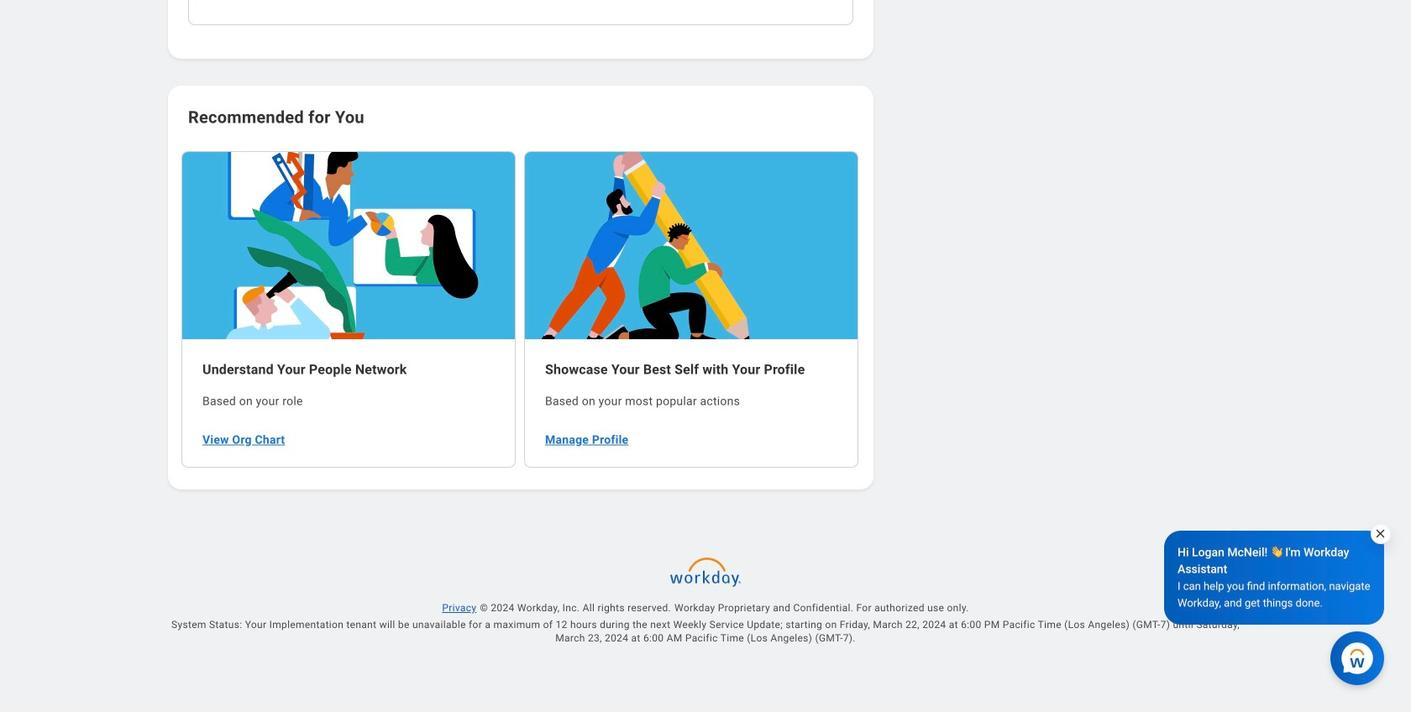 Task type: locate. For each thing, give the bounding box(es) containing it.
workday assistant region
[[1164, 524, 1391, 686]]

list
[[181, 150, 860, 469]]

footer
[[141, 550, 1270, 712]]

x image
[[1374, 528, 1387, 540]]



Task type: vqa. For each thing, say whether or not it's contained in the screenshot.
"Sales" inside The Business Title Element
no



